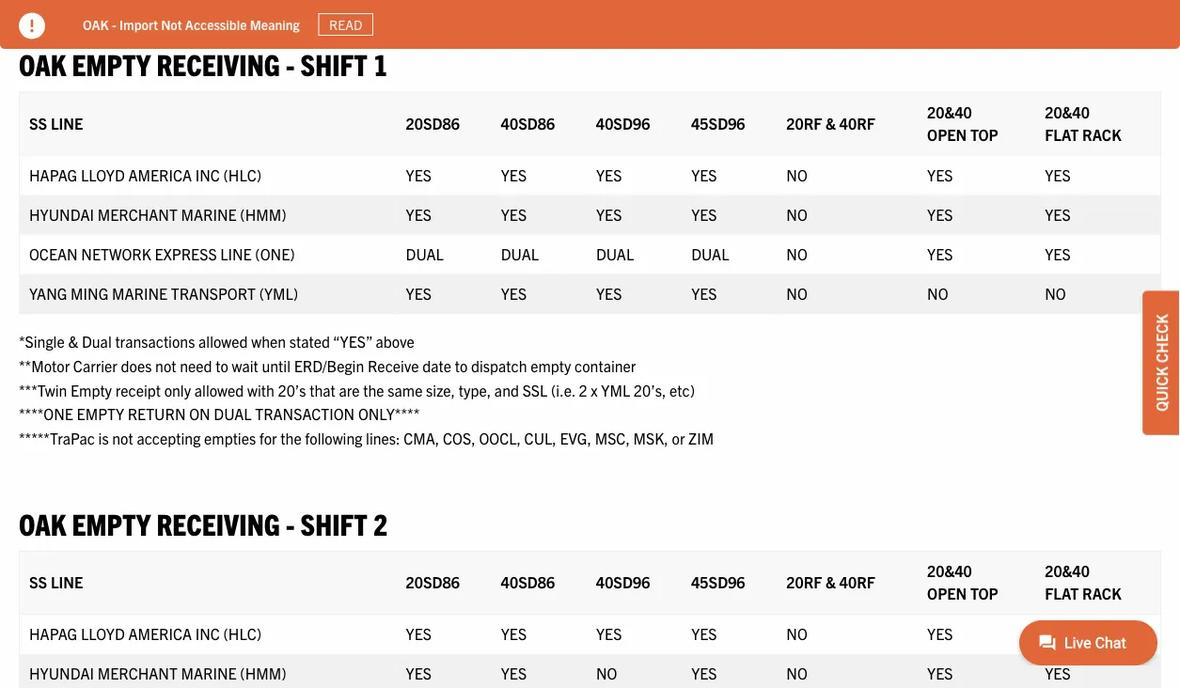 Task type: vqa. For each thing, say whether or not it's contained in the screenshot.
the bottom OAKLAND
no



Task type: describe. For each thing, give the bounding box(es) containing it.
1 vertical spatial marine
[[112, 284, 168, 303]]

20&40 flat rack for oak empty receiving                - shift 2
[[1045, 562, 1122, 603]]

same
[[388, 380, 423, 399]]

receive
[[368, 356, 419, 375]]

following
[[305, 429, 363, 447]]

empties
[[204, 429, 256, 447]]

20sd86 for oak empty receiving                - shift 2
[[406, 573, 460, 592]]

hapag for oak empty receiving                - shift 1
[[29, 165, 77, 184]]

lfd
[[153, 16, 177, 33]]

shift for 2
[[301, 505, 368, 541]]

demurrage
[[192, 16, 256, 33]]

****one
[[19, 404, 73, 423]]

wait
[[232, 356, 259, 375]]

hapag for oak empty receiving                - shift 2
[[29, 625, 77, 643]]

hyundai for oak empty receiving                - shift 2
[[29, 664, 94, 683]]

- for oak empty receiving                - shift 2
[[286, 505, 295, 541]]

***twin
[[19, 380, 67, 399]]

read for trapac.com lfd & demurrage
[[285, 16, 319, 33]]

40sd86 for oak empty receiving                - shift 1
[[501, 113, 555, 132]]

20's
[[278, 380, 306, 399]]

empty inside '*single & dual transactions allowed when stated "yes" above **motor carrier does not need to wait until erd/begin receive date to dispatch empty container ***twin empty receipt only allowed with 20's that are the same size, type, and ssl (i.e. 2 x yml 20's, etc) ****one empty return on dual transaction only**** *****trapac is not accepting empties for the following lines: cma, cos, oocl, cul, evg, msc, msk, or zim'
[[77, 404, 124, 423]]

read for oak - import not accessible meaning
[[329, 16, 363, 33]]

carrier
[[73, 356, 118, 375]]

only****
[[358, 404, 420, 423]]

quick
[[1153, 367, 1171, 412]]

ocean network express line (one)
[[29, 244, 295, 263]]

oak - import not accessible meaning
[[83, 16, 300, 33]]

evg,
[[560, 429, 592, 447]]

cma,
[[404, 429, 440, 447]]

import
[[119, 16, 158, 33]]

20rf & 40rf for oak empty receiving                - shift 1
[[787, 113, 876, 132]]

& inside '*single & dual transactions allowed when stated "yes" above **motor carrier does not need to wait until erd/begin receive date to dispatch empty container ***twin empty receipt only allowed with 20's that are the same size, type, and ssl (i.e. 2 x yml 20's, etc) ****one empty return on dual transaction only**** *****trapac is not accepting empties for the following lines: cma, cos, oocl, cul, evg, msc, msk, or zim'
[[68, 332, 78, 351]]

receipt
[[115, 380, 161, 399]]

1 vertical spatial line
[[220, 244, 252, 263]]

inc for 2
[[195, 625, 220, 643]]

read link for oak - import not accessible meaning
[[319, 13, 373, 36]]

0 horizontal spatial the
[[281, 429, 302, 447]]

oak for oak empty receiving                - shift 2
[[19, 505, 66, 541]]

hapag lloyd america inc (hlc) for oak empty receiving                - shift 1
[[29, 165, 262, 184]]

20&40 open top for 2
[[928, 562, 999, 603]]

shift for 1
[[301, 45, 368, 82]]

yml
[[602, 380, 631, 399]]

empty for oak empty receiving                - shift 1
[[72, 45, 151, 82]]

1
[[373, 45, 388, 82]]

oak empty receiving                - shift 2
[[19, 505, 388, 541]]

accessible
[[185, 16, 247, 33]]

40sd86 for oak empty receiving                - shift 2
[[501, 573, 555, 592]]

ming
[[71, 284, 108, 303]]

ssl
[[523, 380, 548, 399]]

(i.e.
[[551, 380, 576, 399]]

type,
[[459, 380, 491, 399]]

(hmm) for 1
[[240, 205, 287, 224]]

line for oak empty receiving                - shift 1
[[51, 113, 83, 132]]

above
[[376, 332, 415, 351]]

oocl,
[[479, 429, 521, 447]]

flat for oak empty receiving                - shift 2
[[1045, 584, 1080, 603]]

oak for oak empty receiving                - shift 1
[[19, 45, 66, 82]]

trapac.com lfd & demurrage
[[83, 16, 256, 33]]

receiving for 1
[[157, 45, 280, 82]]

msk,
[[634, 429, 669, 447]]

empty
[[71, 380, 112, 399]]

transport
[[171, 284, 256, 303]]

oak empty receiving                - shift 1
[[19, 45, 388, 82]]

check
[[1153, 314, 1171, 363]]

zim
[[689, 429, 714, 447]]

open for 2
[[928, 584, 967, 603]]

not
[[161, 16, 182, 33]]

yang ming marine transport (yml)
[[29, 284, 298, 303]]

that
[[310, 380, 336, 399]]

transactions
[[115, 332, 195, 351]]

45sd96 for oak empty receiving                - shift 2
[[692, 573, 746, 592]]

(yml)
[[259, 284, 298, 303]]

40sd96 for oak empty receiving                - shift 2
[[596, 573, 650, 592]]

receiving for 2
[[157, 505, 280, 541]]

*****trapac
[[19, 429, 95, 447]]

lloyd for oak empty receiving                - shift 1
[[81, 165, 125, 184]]

and
[[495, 380, 519, 399]]

(one)
[[255, 244, 295, 263]]

20&40 open top for 1
[[928, 102, 999, 144]]

only
[[164, 380, 191, 399]]

hyundai for oak empty receiving                - shift 1
[[29, 205, 94, 224]]

america for oak empty receiving                - shift 2
[[128, 625, 192, 643]]

20's,
[[634, 380, 666, 399]]

empty
[[531, 356, 571, 375]]

with
[[247, 380, 275, 399]]

solid image
[[19, 13, 45, 39]]

marine for oak empty receiving                - shift 2
[[181, 664, 237, 683]]

quick check link
[[1143, 291, 1181, 435]]

top for oak empty receiving                - shift 2
[[971, 584, 999, 603]]

express
[[155, 244, 217, 263]]

oak for oak - import not accessible meaning
[[83, 16, 109, 33]]

40sd96 for oak empty receiving                - shift 1
[[596, 113, 650, 132]]

network
[[81, 244, 151, 263]]

20sd86 for oak empty receiving                - shift 1
[[406, 113, 460, 132]]

when
[[251, 332, 286, 351]]

meaning
[[250, 16, 300, 33]]

for
[[260, 429, 277, 447]]

need
[[180, 356, 212, 375]]

line for oak empty receiving                - shift 2
[[51, 573, 83, 592]]

date
[[423, 356, 452, 375]]



Task type: locate. For each thing, give the bounding box(es) containing it.
rack for oak empty receiving                - shift 1
[[1083, 125, 1122, 144]]

empty down is
[[72, 505, 151, 541]]

0 vertical spatial line
[[51, 113, 83, 132]]

2 down lines:
[[373, 505, 388, 541]]

0 vertical spatial marine
[[181, 205, 237, 224]]

1 inc from the top
[[195, 165, 220, 184]]

1 vertical spatial ss line
[[29, 573, 83, 592]]

ss
[[29, 113, 47, 132], [29, 573, 47, 592]]

top for oak empty receiving                - shift 1
[[971, 125, 999, 144]]

dispatch
[[471, 356, 527, 375]]

1 vertical spatial 2
[[373, 505, 388, 541]]

2 merchant from the top
[[98, 664, 178, 683]]

2 inc from the top
[[195, 625, 220, 643]]

1 40sd96 from the top
[[596, 113, 650, 132]]

1 vertical spatial allowed
[[195, 380, 244, 399]]

flat for oak empty receiving                - shift 1
[[1045, 125, 1080, 144]]

no
[[787, 165, 808, 184], [787, 205, 808, 224], [787, 244, 808, 263], [787, 284, 808, 303], [928, 284, 949, 303], [1045, 284, 1067, 303], [787, 625, 808, 643], [596, 664, 618, 683], [787, 664, 808, 683]]

2 vertical spatial line
[[51, 573, 83, 592]]

20&40 flat rack for oak empty receiving                - shift 1
[[1045, 102, 1122, 144]]

1 vertical spatial flat
[[1045, 584, 1080, 603]]

2 ss line from the top
[[29, 573, 83, 592]]

2 40sd86 from the top
[[501, 573, 555, 592]]

20&40 open top
[[928, 102, 999, 144], [928, 562, 999, 603]]

trapac.com
[[83, 16, 150, 33]]

oak down *****trapac
[[19, 505, 66, 541]]

until
[[262, 356, 291, 375]]

1 vertical spatial (hlc)
[[223, 625, 262, 643]]

empty up is
[[77, 404, 124, 423]]

inc for 1
[[195, 165, 220, 184]]

2 read from the left
[[329, 16, 363, 33]]

hapag lloyd america inc (hlc)
[[29, 165, 262, 184], [29, 625, 262, 643]]

ss for oak empty receiving                - shift 2
[[29, 573, 47, 592]]

2 20sd86 from the top
[[406, 573, 460, 592]]

1 hyundai merchant marine (hmm) from the top
[[29, 205, 287, 224]]

20rf & 40rf for oak empty receiving                - shift 2
[[787, 573, 876, 592]]

shift
[[301, 45, 368, 82], [301, 505, 368, 541]]

0 vertical spatial -
[[112, 16, 116, 33]]

not
[[155, 356, 176, 375], [112, 429, 133, 447]]

0 vertical spatial 20&40 flat rack
[[1045, 102, 1122, 144]]

container
[[575, 356, 636, 375]]

the right 'are'
[[363, 380, 384, 399]]

2 vertical spatial empty
[[72, 505, 151, 541]]

empty
[[72, 45, 151, 82], [77, 404, 124, 423], [72, 505, 151, 541]]

(hlc) for 1
[[223, 165, 262, 184]]

0 vertical spatial top
[[971, 125, 999, 144]]

1 vertical spatial shift
[[301, 505, 368, 541]]

1 top from the top
[[971, 125, 999, 144]]

**motor
[[19, 356, 70, 375]]

2 top from the top
[[971, 584, 999, 603]]

0 vertical spatial flat
[[1045, 125, 1080, 144]]

20rf for 1
[[787, 113, 823, 132]]

2 hapag from the top
[[29, 625, 77, 643]]

not right is
[[112, 429, 133, 447]]

yang
[[29, 284, 67, 303]]

america
[[128, 165, 192, 184], [128, 625, 192, 643]]

1 vertical spatial 20sd86
[[406, 573, 460, 592]]

1 read link from the left
[[275, 13, 329, 36]]

merchant for oak empty receiving                - shift 2
[[98, 664, 178, 683]]

marine for oak empty receiving                - shift 1
[[181, 205, 237, 224]]

1 20sd86 from the top
[[406, 113, 460, 132]]

accepting
[[137, 429, 201, 447]]

0 vertical spatial the
[[363, 380, 384, 399]]

shift down following
[[301, 505, 368, 541]]

ss line for oak empty receiving                - shift 1
[[29, 113, 83, 132]]

1 vertical spatial top
[[971, 584, 999, 603]]

40sd86
[[501, 113, 555, 132], [501, 573, 555, 592]]

1 40rf from the top
[[840, 113, 876, 132]]

0 vertical spatial (hlc)
[[223, 165, 262, 184]]

1 horizontal spatial to
[[455, 356, 468, 375]]

hyundai
[[29, 205, 94, 224], [29, 664, 94, 683]]

0 vertical spatial 20rf & 40rf
[[787, 113, 876, 132]]

dual
[[82, 332, 112, 351]]

dual inside '*single & dual transactions allowed when stated "yes" above **motor carrier does not need to wait until erd/begin receive date to dispatch empty container ***twin empty receipt only allowed with 20's that are the same size, type, and ssl (i.e. 2 x yml 20's, etc) ****one empty return on dual transaction only**** *****trapac is not accepting empties for the following lines: cma, cos, oocl, cul, evg, msc, msk, or zim'
[[214, 404, 252, 423]]

0 vertical spatial hapag lloyd america inc (hlc)
[[29, 165, 262, 184]]

ocean
[[29, 244, 78, 263]]

allowed
[[199, 332, 248, 351], [195, 380, 244, 399]]

40sd96
[[596, 113, 650, 132], [596, 573, 650, 592]]

1 vertical spatial receiving
[[157, 505, 280, 541]]

20sd86
[[406, 113, 460, 132], [406, 573, 460, 592]]

1 vertical spatial 20rf
[[787, 573, 823, 592]]

1 vertical spatial hyundai
[[29, 664, 94, 683]]

empty down trapac.com
[[72, 45, 151, 82]]

2 20rf & 40rf from the top
[[787, 573, 876, 592]]

0 vertical spatial 40sd96
[[596, 113, 650, 132]]

erd/begin
[[294, 356, 364, 375]]

not down transactions
[[155, 356, 176, 375]]

1 flat from the top
[[1045, 125, 1080, 144]]

1 vertical spatial america
[[128, 625, 192, 643]]

receiving
[[157, 45, 280, 82], [157, 505, 280, 541]]

2 read link from the left
[[319, 13, 373, 36]]

1 receiving from the top
[[157, 45, 280, 82]]

2 vertical spatial -
[[286, 505, 295, 541]]

hapag
[[29, 165, 77, 184], [29, 625, 77, 643]]

0 vertical spatial hapag
[[29, 165, 77, 184]]

2 inside '*single & dual transactions allowed when stated "yes" above **motor carrier does not need to wait until erd/begin receive date to dispatch empty container ***twin empty receipt only allowed with 20's that are the same size, type, and ssl (i.e. 2 x yml 20's, etc) ****one empty return on dual transaction only**** *****trapac is not accepting empties for the following lines: cma, cos, oocl, cul, evg, msc, msk, or zim'
[[579, 380, 588, 399]]

merchant for oak empty receiving                - shift 1
[[98, 205, 178, 224]]

is
[[98, 429, 109, 447]]

rack for oak empty receiving                - shift 2
[[1083, 584, 1122, 603]]

1 america from the top
[[128, 165, 192, 184]]

2 20rf from the top
[[787, 573, 823, 592]]

transaction
[[255, 404, 355, 423]]

2 (hlc) from the top
[[223, 625, 262, 643]]

1 40sd86 from the top
[[501, 113, 555, 132]]

ss for oak empty receiving                - shift 1
[[29, 113, 47, 132]]

1 vertical spatial 40rf
[[840, 573, 876, 592]]

or
[[672, 429, 685, 447]]

0 vertical spatial rack
[[1083, 125, 1122, 144]]

2 20&40 flat rack from the top
[[1045, 562, 1122, 603]]

1 read from the left
[[285, 16, 319, 33]]

1 horizontal spatial read
[[329, 16, 363, 33]]

0 vertical spatial 20sd86
[[406, 113, 460, 132]]

(hmm) for 2
[[240, 664, 287, 683]]

2 to from the left
[[455, 356, 468, 375]]

1 ss line from the top
[[29, 113, 83, 132]]

ss line
[[29, 113, 83, 132], [29, 573, 83, 592]]

0 vertical spatial shift
[[301, 45, 368, 82]]

open for 1
[[928, 125, 967, 144]]

america for oak empty receiving                - shift 1
[[128, 165, 192, 184]]

0 horizontal spatial read
[[285, 16, 319, 33]]

1 vertical spatial oak
[[19, 45, 66, 82]]

flat
[[1045, 125, 1080, 144], [1045, 584, 1080, 603]]

hyundai merchant marine (hmm) for oak empty receiving                - shift 2
[[29, 664, 287, 683]]

the right for
[[281, 429, 302, 447]]

to
[[216, 356, 229, 375], [455, 356, 468, 375]]

size,
[[426, 380, 455, 399]]

20rf
[[787, 113, 823, 132], [787, 573, 823, 592]]

0 vertical spatial 2
[[579, 380, 588, 399]]

0 vertical spatial hyundai
[[29, 205, 94, 224]]

- for oak empty receiving                - shift 1
[[286, 45, 295, 82]]

0 vertical spatial 40rf
[[840, 113, 876, 132]]

to right date
[[455, 356, 468, 375]]

2 vertical spatial marine
[[181, 664, 237, 683]]

msc,
[[595, 429, 630, 447]]

quick check
[[1153, 314, 1171, 412]]

1 horizontal spatial the
[[363, 380, 384, 399]]

1 lloyd from the top
[[81, 165, 125, 184]]

2 45sd96 from the top
[[692, 573, 746, 592]]

1 vertical spatial -
[[286, 45, 295, 82]]

0 vertical spatial 20rf
[[787, 113, 823, 132]]

1 ss from the top
[[29, 113, 47, 132]]

2 40rf from the top
[[840, 573, 876, 592]]

are
[[339, 380, 360, 399]]

0 vertical spatial receiving
[[157, 45, 280, 82]]

1 vertical spatial inc
[[195, 625, 220, 643]]

hapag lloyd america inc (hlc) for oak empty receiving                - shift 2
[[29, 625, 262, 643]]

receiving down accessible on the top left of page
[[157, 45, 280, 82]]

1 horizontal spatial 2
[[579, 380, 588, 399]]

1 hyundai from the top
[[29, 205, 94, 224]]

merchant
[[98, 205, 178, 224], [98, 664, 178, 683]]

0 vertical spatial 20&40 open top
[[928, 102, 999, 144]]

2 shift from the top
[[301, 505, 368, 541]]

1 merchant from the top
[[98, 205, 178, 224]]

the
[[363, 380, 384, 399], [281, 429, 302, 447]]

hyundai merchant marine (hmm) for oak empty receiving                - shift 1
[[29, 205, 287, 224]]

1 20&40 flat rack from the top
[[1045, 102, 1122, 144]]

return
[[128, 404, 186, 423]]

2 hapag lloyd america inc (hlc) from the top
[[29, 625, 262, 643]]

1 vertical spatial 20&40 flat rack
[[1045, 562, 1122, 603]]

2 open from the top
[[928, 584, 967, 603]]

0 vertical spatial ss
[[29, 113, 47, 132]]

on
[[189, 404, 210, 423]]

stated
[[290, 332, 330, 351]]

45sd96 for oak empty receiving                - shift 1
[[692, 113, 746, 132]]

1 (hlc) from the top
[[223, 165, 262, 184]]

0 vertical spatial 45sd96
[[692, 113, 746, 132]]

0 vertical spatial 40sd86
[[501, 113, 555, 132]]

1 rack from the top
[[1083, 125, 1122, 144]]

40rf
[[840, 113, 876, 132], [840, 573, 876, 592]]

allowed up "on"
[[195, 380, 244, 399]]

etc)
[[670, 380, 695, 399]]

1 vertical spatial rack
[[1083, 584, 1122, 603]]

oak down solid icon at the top
[[19, 45, 66, 82]]

0 horizontal spatial to
[[216, 356, 229, 375]]

2 flat from the top
[[1045, 584, 1080, 603]]

1 20rf & 40rf from the top
[[787, 113, 876, 132]]

open
[[928, 125, 967, 144], [928, 584, 967, 603]]

receiving down "empties"
[[157, 505, 280, 541]]

0 vertical spatial lloyd
[[81, 165, 125, 184]]

2 receiving from the top
[[157, 505, 280, 541]]

1 vertical spatial not
[[112, 429, 133, 447]]

read right meaning
[[329, 16, 363, 33]]

1 vertical spatial lloyd
[[81, 625, 125, 643]]

0 vertical spatial hyundai merchant marine (hmm)
[[29, 205, 287, 224]]

2 (hmm) from the top
[[240, 664, 287, 683]]

20rf & 40rf
[[787, 113, 876, 132], [787, 573, 876, 592]]

1 vertical spatial open
[[928, 584, 967, 603]]

1 vertical spatial hapag
[[29, 625, 77, 643]]

does
[[121, 356, 152, 375]]

20&40 flat rack
[[1045, 102, 1122, 144], [1045, 562, 1122, 603]]

1 hapag lloyd america inc (hlc) from the top
[[29, 165, 262, 184]]

1 shift from the top
[[301, 45, 368, 82]]

ss line for oak empty receiving                - shift 2
[[29, 573, 83, 592]]

2 40sd96 from the top
[[596, 573, 650, 592]]

2 rack from the top
[[1083, 584, 1122, 603]]

1 open from the top
[[928, 125, 967, 144]]

1 vertical spatial merchant
[[98, 664, 178, 683]]

allowed up wait
[[199, 332, 248, 351]]

empty for oak empty receiving                - shift 2
[[72, 505, 151, 541]]

0 vertical spatial allowed
[[199, 332, 248, 351]]

1 vertical spatial ss
[[29, 573, 47, 592]]

2 lloyd from the top
[[81, 625, 125, 643]]

yes
[[406, 165, 432, 184], [501, 165, 527, 184], [596, 165, 622, 184], [692, 165, 717, 184], [928, 165, 953, 184], [1045, 165, 1071, 184], [406, 205, 432, 224], [501, 205, 527, 224], [596, 205, 622, 224], [692, 205, 717, 224], [928, 205, 953, 224], [1045, 205, 1071, 224], [928, 244, 953, 263], [1045, 244, 1071, 263], [406, 284, 432, 303], [501, 284, 527, 303], [596, 284, 622, 303], [692, 284, 717, 303], [406, 625, 432, 643], [501, 625, 527, 643], [596, 625, 622, 643], [692, 625, 717, 643], [928, 625, 953, 643], [1045, 625, 1071, 643], [406, 664, 432, 683], [501, 664, 527, 683], [692, 664, 717, 683], [928, 664, 953, 683], [1045, 664, 1071, 683]]

0 vertical spatial america
[[128, 165, 192, 184]]

cul,
[[525, 429, 557, 447]]

inc
[[195, 165, 220, 184], [195, 625, 220, 643]]

1 vertical spatial 40sd96
[[596, 573, 650, 592]]

1 vertical spatial empty
[[77, 404, 124, 423]]

to left wait
[[216, 356, 229, 375]]

0 vertical spatial open
[[928, 125, 967, 144]]

lines:
[[366, 429, 400, 447]]

lloyd for oak empty receiving                - shift 2
[[81, 625, 125, 643]]

2 20&40 open top from the top
[[928, 562, 999, 603]]

1 vertical spatial 40sd86
[[501, 573, 555, 592]]

dual
[[406, 244, 444, 263], [501, 244, 539, 263], [596, 244, 634, 263], [692, 244, 730, 263], [214, 404, 252, 423]]

40rf for oak empty receiving                - shift 2
[[840, 573, 876, 592]]

1 vertical spatial (hmm)
[[240, 664, 287, 683]]

oak left import in the top left of the page
[[83, 16, 109, 33]]

*single
[[19, 332, 65, 351]]

2 hyundai from the top
[[29, 664, 94, 683]]

1 horizontal spatial not
[[155, 356, 176, 375]]

0 horizontal spatial 2
[[373, 505, 388, 541]]

read right demurrage
[[285, 16, 319, 33]]

0 vertical spatial (hmm)
[[240, 205, 287, 224]]

shift left 1
[[301, 45, 368, 82]]

2 ss from the top
[[29, 573, 47, 592]]

read
[[285, 16, 319, 33], [329, 16, 363, 33]]

0 vertical spatial empty
[[72, 45, 151, 82]]

1 vertical spatial the
[[281, 429, 302, 447]]

read link right demurrage
[[275, 13, 329, 36]]

0 vertical spatial inc
[[195, 165, 220, 184]]

1 vertical spatial hyundai merchant marine (hmm)
[[29, 664, 287, 683]]

"yes"
[[333, 332, 372, 351]]

0 vertical spatial merchant
[[98, 205, 178, 224]]

40rf for oak empty receiving                - shift 1
[[840, 113, 876, 132]]

oak
[[83, 16, 109, 33], [19, 45, 66, 82], [19, 505, 66, 541]]

x
[[591, 380, 598, 399]]

0 vertical spatial ss line
[[29, 113, 83, 132]]

cos,
[[443, 429, 476, 447]]

1 45sd96 from the top
[[692, 113, 746, 132]]

0 horizontal spatial not
[[112, 429, 133, 447]]

(hlc) for 2
[[223, 625, 262, 643]]

1 vertical spatial 20&40 open top
[[928, 562, 999, 603]]

1 to from the left
[[216, 356, 229, 375]]

2 left x
[[579, 380, 588, 399]]

1 20&40 open top from the top
[[928, 102, 999, 144]]

*single & dual transactions allowed when stated "yes" above **motor carrier does not need to wait until erd/begin receive date to dispatch empty container ***twin empty receipt only allowed with 20's that are the same size, type, and ssl (i.e. 2 x yml 20's, etc) ****one empty return on dual transaction only**** *****trapac is not accepting empties for the following lines: cma, cos, oocl, cul, evg, msc, msk, or zim
[[19, 332, 714, 447]]

read link
[[275, 13, 329, 36], [319, 13, 373, 36]]

lloyd
[[81, 165, 125, 184], [81, 625, 125, 643]]

1 20rf from the top
[[787, 113, 823, 132]]

0 vertical spatial not
[[155, 356, 176, 375]]

1 vertical spatial 45sd96
[[692, 573, 746, 592]]

2 america from the top
[[128, 625, 192, 643]]

2 hyundai merchant marine (hmm) from the top
[[29, 664, 287, 683]]

1 hapag from the top
[[29, 165, 77, 184]]

1 (hmm) from the top
[[240, 205, 287, 224]]

hyundai merchant marine (hmm)
[[29, 205, 287, 224], [29, 664, 287, 683]]

1 vertical spatial 20rf & 40rf
[[787, 573, 876, 592]]

1 vertical spatial hapag lloyd america inc (hlc)
[[29, 625, 262, 643]]

20rf for 2
[[787, 573, 823, 592]]

2
[[579, 380, 588, 399], [373, 505, 388, 541]]

read link for trapac.com lfd & demurrage
[[275, 13, 329, 36]]

0 vertical spatial oak
[[83, 16, 109, 33]]

read link up 1
[[319, 13, 373, 36]]

2 vertical spatial oak
[[19, 505, 66, 541]]



